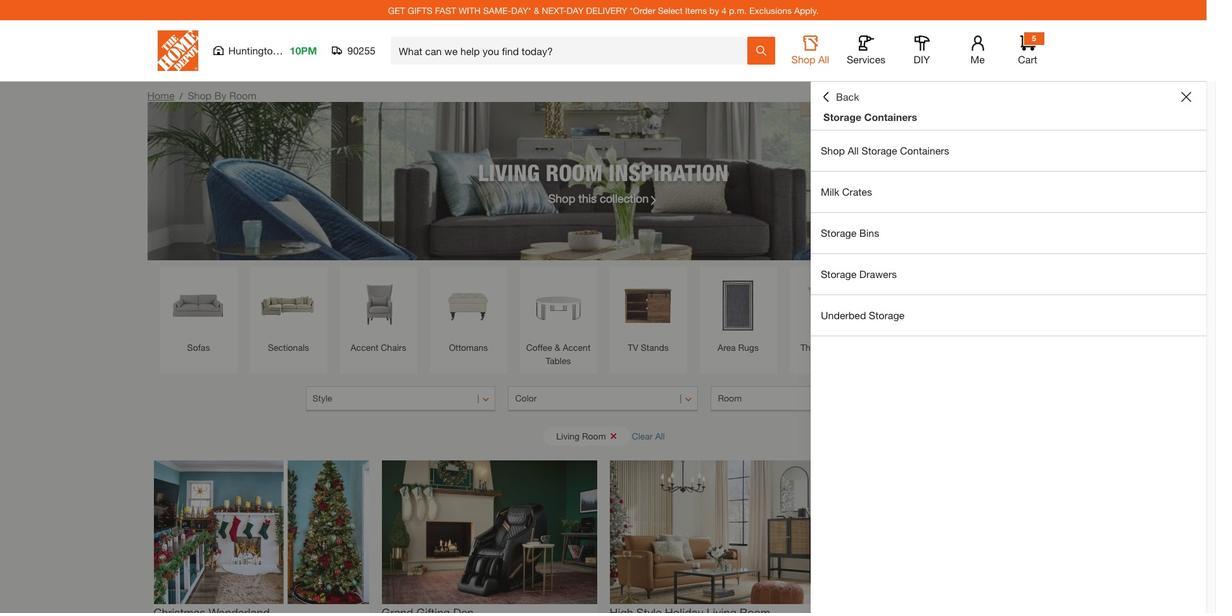 Task type: locate. For each thing, give the bounding box(es) containing it.
menu
[[811, 131, 1207, 336]]

& right day*
[[534, 5, 540, 16]]

tables
[[546, 355, 571, 366]]

clear
[[632, 430, 653, 441]]

0 horizontal spatial &
[[534, 5, 540, 16]]

fast
[[435, 5, 456, 16]]

all for clear all
[[655, 430, 665, 441]]

style
[[313, 393, 332, 404]]

all inside button
[[818, 53, 830, 65]]

1 vertical spatial all
[[848, 144, 859, 156]]

storage down the back button
[[824, 111, 862, 123]]

0 horizontal spatial all
[[655, 430, 665, 441]]

1 horizontal spatial all
[[818, 53, 830, 65]]

sectionals link
[[256, 273, 321, 354]]

all down storage containers on the right top of page
[[848, 144, 859, 156]]

storage drawers
[[821, 268, 897, 280]]

0 vertical spatial all
[[818, 53, 830, 65]]

storage left the bins
[[821, 227, 857, 239]]

1 vertical spatial &
[[555, 342, 560, 353]]

storage bins link
[[811, 213, 1207, 253]]

all inside button
[[655, 430, 665, 441]]

1 horizontal spatial accent
[[563, 342, 591, 353]]

all for shop all storage containers
[[848, 144, 859, 156]]

2 accent from the left
[[563, 342, 591, 353]]

sofas
[[187, 342, 210, 353]]

all
[[818, 53, 830, 65], [848, 144, 859, 156], [655, 430, 665, 441]]

living inside button
[[556, 430, 580, 441]]

& inside coffee & accent tables
[[555, 342, 560, 353]]

2 vertical spatial all
[[655, 430, 665, 441]]

home link
[[147, 89, 175, 101]]

*order
[[630, 5, 656, 16]]

shop inside shop all storage containers link
[[821, 144, 845, 156]]

ottomans link
[[436, 273, 501, 354]]

storage
[[824, 111, 862, 123], [862, 144, 897, 156], [821, 227, 857, 239], [821, 268, 857, 280], [869, 309, 905, 321]]

shop right /
[[188, 89, 212, 101]]

sofas link
[[166, 273, 231, 354]]

milk
[[821, 186, 840, 198]]

shop down apply. at the top of the page
[[792, 53, 816, 65]]

0 horizontal spatial living
[[478, 159, 540, 186]]

diy button
[[902, 35, 942, 66]]

collection
[[600, 191, 649, 205]]

shop left this
[[548, 191, 575, 205]]

clear all
[[632, 430, 665, 441]]

accent left chairs
[[351, 342, 378, 353]]

all up the back button
[[818, 53, 830, 65]]

room
[[229, 89, 257, 101], [546, 159, 603, 186], [718, 393, 742, 404], [582, 430, 606, 441]]

shop all button
[[790, 35, 831, 66]]

color button
[[508, 386, 698, 412]]

accent inside coffee & accent tables
[[563, 342, 591, 353]]

me button
[[958, 35, 998, 66]]

room inside button
[[582, 430, 606, 441]]

0 vertical spatial containers
[[864, 111, 917, 123]]

storage drawers link
[[811, 254, 1207, 295]]

tv
[[628, 342, 638, 353]]

1 accent from the left
[[351, 342, 378, 353]]

milk crates link
[[811, 172, 1207, 212]]

p.m.
[[729, 5, 747, 16]]

the home depot logo image
[[157, 30, 198, 71]]

living
[[478, 159, 540, 186], [556, 430, 580, 441]]

by
[[710, 5, 719, 16]]

milk crates
[[821, 186, 872, 198]]

area rugs
[[718, 342, 759, 353]]

ottomans image
[[436, 273, 501, 338]]

2 horizontal spatial stretchy image image
[[610, 461, 825, 604]]

0 horizontal spatial accent
[[351, 342, 378, 353]]

shop for shop this collection
[[548, 191, 575, 205]]

stretchy image image
[[154, 461, 369, 604], [382, 461, 597, 604], [610, 461, 825, 604]]

accent up tables
[[563, 342, 591, 353]]

accent chairs image
[[346, 273, 411, 338]]

shop
[[792, 53, 816, 65], [188, 89, 212, 101], [821, 144, 845, 156], [548, 191, 575, 205]]

1 horizontal spatial stretchy image image
[[382, 461, 597, 604]]

bins
[[860, 227, 879, 239]]

get gifts fast with same-day* & next-day delivery *order select items by 4 p.m. exclusions apply.
[[388, 5, 819, 16]]

coffee & accent tables image
[[526, 273, 591, 338]]

2 horizontal spatial all
[[848, 144, 859, 156]]

90255 button
[[332, 44, 376, 57]]

shop up milk
[[821, 144, 845, 156]]

room down color button
[[582, 430, 606, 441]]

room down area on the bottom of page
[[718, 393, 742, 404]]

cart 5
[[1018, 34, 1038, 65]]

pillows
[[828, 342, 856, 353]]

with
[[459, 5, 481, 16]]

accent
[[351, 342, 378, 353], [563, 342, 591, 353]]

throw pillows link
[[796, 273, 861, 354]]

containers
[[864, 111, 917, 123], [900, 144, 949, 156]]

storage for storage bins
[[821, 227, 857, 239]]

1 horizontal spatial &
[[555, 342, 560, 353]]

& up tables
[[555, 342, 560, 353]]

storage down drawers
[[869, 309, 905, 321]]

living for living room
[[556, 430, 580, 441]]

living for living room inspiration
[[478, 159, 540, 186]]

storage left drawers
[[821, 268, 857, 280]]

living room
[[556, 430, 606, 441]]

area
[[718, 342, 736, 353]]

shop inside shop all button
[[792, 53, 816, 65]]

storage inside "link"
[[821, 227, 857, 239]]

0 vertical spatial &
[[534, 5, 540, 16]]

90255
[[347, 44, 376, 56]]

1 vertical spatial living
[[556, 430, 580, 441]]

shop inside the shop this collection 'link'
[[548, 191, 575, 205]]

tv stands image
[[616, 273, 681, 338]]

0 vertical spatial living
[[478, 159, 540, 186]]

&
[[534, 5, 540, 16], [555, 342, 560, 353]]

rugs
[[738, 342, 759, 353]]

all right clear
[[655, 430, 665, 441]]

1 horizontal spatial living
[[556, 430, 580, 441]]

2 stretchy image image from the left
[[382, 461, 597, 604]]

items
[[685, 5, 707, 16]]

underbed storage
[[821, 309, 905, 321]]

chairs
[[381, 342, 406, 353]]

room up this
[[546, 159, 603, 186]]

tv stands
[[628, 342, 669, 353]]

next-
[[542, 5, 567, 16]]

0 horizontal spatial stretchy image image
[[154, 461, 369, 604]]



Task type: describe. For each thing, give the bounding box(es) containing it.
crates
[[842, 186, 872, 198]]

room right by
[[229, 89, 257, 101]]

area rugs image
[[706, 273, 771, 338]]

inspiration
[[609, 159, 729, 186]]

throw blankets image
[[886, 273, 951, 338]]

back button
[[821, 91, 859, 103]]

same-
[[483, 5, 511, 16]]

by
[[214, 89, 226, 101]]

shop all storage containers link
[[811, 131, 1207, 171]]

huntington park
[[228, 44, 302, 56]]

living room button
[[544, 427, 630, 446]]

day*
[[511, 5, 532, 16]]

area rugs link
[[706, 273, 771, 354]]

tv stands link
[[616, 273, 681, 354]]

shop all storage containers
[[821, 144, 949, 156]]

sectionals image
[[256, 273, 321, 338]]

10pm
[[290, 44, 317, 56]]

shop for shop all
[[792, 53, 816, 65]]

1 vertical spatial containers
[[900, 144, 949, 156]]

back
[[836, 91, 859, 103]]

4
[[722, 5, 727, 16]]

home
[[147, 89, 175, 101]]

storage for storage drawers
[[821, 268, 857, 280]]

sofas image
[[166, 273, 231, 338]]

throw pillows image
[[796, 273, 861, 338]]

What can we help you find today? search field
[[399, 37, 747, 64]]

shop this collection
[[548, 191, 649, 205]]

shop this collection link
[[548, 190, 658, 207]]

ottomans
[[449, 342, 488, 353]]

park
[[281, 44, 302, 56]]

all for shop all
[[818, 53, 830, 65]]

storage down storage containers on the right top of page
[[862, 144, 897, 156]]

accent chairs link
[[346, 273, 411, 354]]

storage for storage containers
[[824, 111, 862, 123]]

select
[[658, 5, 683, 16]]

feedback link image
[[1199, 214, 1216, 283]]

/
[[180, 91, 183, 101]]

get
[[388, 5, 405, 16]]

gifts
[[408, 5, 433, 16]]

style button
[[306, 386, 496, 412]]

home / shop by room
[[147, 89, 257, 101]]

coffee & accent tables link
[[526, 273, 591, 367]]

storage bins
[[821, 227, 879, 239]]

1 stretchy image image from the left
[[154, 461, 369, 604]]

drawer close image
[[1181, 92, 1192, 102]]

curtains & drapes image
[[976, 273, 1041, 338]]

cart
[[1018, 53, 1038, 65]]

coffee
[[526, 342, 552, 353]]

color
[[515, 393, 537, 404]]

huntington
[[228, 44, 279, 56]]

day
[[567, 5, 584, 16]]

sectionals
[[268, 342, 309, 353]]

drawers
[[860, 268, 897, 280]]

accent chairs
[[351, 342, 406, 353]]

shop for shop all storage containers
[[821, 144, 845, 156]]

diy
[[914, 53, 930, 65]]

throw
[[801, 342, 825, 353]]

room button
[[711, 386, 901, 412]]

menu containing shop all storage containers
[[811, 131, 1207, 336]]

shop all
[[792, 53, 830, 65]]

throw pillows
[[801, 342, 856, 353]]

delivery
[[586, 5, 627, 16]]

3 stretchy image image from the left
[[610, 461, 825, 604]]

me
[[971, 53, 985, 65]]

coffee & accent tables
[[526, 342, 591, 366]]

stands
[[641, 342, 669, 353]]

exclusions
[[749, 5, 792, 16]]

underbed
[[821, 309, 866, 321]]

underbed storage link
[[811, 295, 1207, 336]]

room inside "button"
[[718, 393, 742, 404]]

services button
[[846, 35, 887, 66]]

apply.
[[794, 5, 819, 16]]

clear all button
[[632, 424, 665, 448]]

storage containers
[[824, 111, 917, 123]]

this
[[579, 191, 597, 205]]

5
[[1032, 34, 1036, 43]]

living room inspiration
[[478, 159, 729, 186]]

services
[[847, 53, 886, 65]]



Task type: vqa. For each thing, say whether or not it's contained in the screenshot.
THE COLOR
yes



